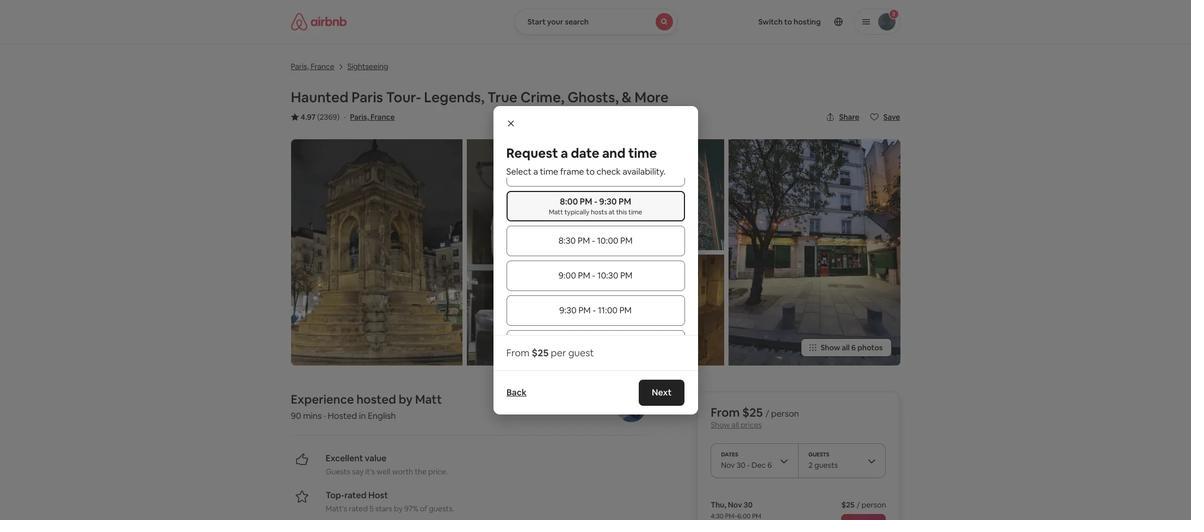 Task type: vqa. For each thing, say whether or not it's contained in the screenshot.
the Next button
yes



Task type: locate. For each thing, give the bounding box(es) containing it.
thu,
[[711, 500, 727, 510]]

- left 11:00
[[593, 305, 596, 316]]

0 vertical spatial $25
[[532, 347, 549, 359]]

from for from $25 per guest
[[507, 347, 530, 359]]

$25
[[532, 347, 549, 359], [743, 405, 763, 420], [842, 500, 855, 510]]

9:30
[[600, 196, 617, 207], [560, 305, 577, 316]]

top-rated host matt's rated 5 stars by 97% of guests.
[[326, 490, 455, 514]]

1 vertical spatial person
[[862, 500, 887, 510]]

all inside from $25 / person show all prices
[[732, 420, 740, 430]]

1 vertical spatial show
[[711, 420, 730, 430]]

1 vertical spatial france
[[371, 112, 395, 122]]

97%
[[405, 504, 419, 514]]

9:00
[[559, 270, 577, 281]]

1 vertical spatial paris,
[[350, 112, 369, 122]]

1 vertical spatial $25
[[743, 405, 763, 420]]

1 vertical spatial from
[[711, 405, 740, 420]]

pm right 11:00
[[620, 305, 632, 316]]

france down paris in the top of the page
[[371, 112, 395, 122]]

top-
[[326, 490, 345, 501]]

next
[[653, 387, 672, 398]]

paris, down paris in the top of the page
[[350, 112, 369, 122]]

- for 9:30
[[595, 196, 598, 207]]

1 horizontal spatial $25
[[743, 405, 763, 420]]

1 vertical spatial /
[[857, 500, 861, 510]]

- inside 8:00 pm - 9:30 pm matt typically hosts at this time
[[595, 196, 598, 207]]

and
[[603, 145, 626, 161]]

photos
[[858, 343, 884, 353]]

0 horizontal spatial 9:30
[[560, 305, 577, 316]]

show all 6 photos link
[[802, 339, 892, 357]]

paris
[[352, 88, 383, 107]]

sightseeing
[[348, 62, 389, 71]]

1 horizontal spatial ·
[[344, 112, 346, 122]]

- left the 10:30
[[593, 270, 596, 281]]

rated left host
[[345, 490, 367, 501]]

1 horizontal spatial 9:30
[[600, 196, 617, 207]]

from for from $25 / person show all prices
[[711, 405, 740, 420]]

paris, france link up haunted
[[291, 60, 335, 72]]

9:30 up at
[[600, 196, 617, 207]]

from $25 / person show all prices
[[711, 405, 800, 430]]

- for 11:00
[[593, 305, 596, 316]]

0 horizontal spatial from
[[507, 347, 530, 359]]

show left prices
[[711, 420, 730, 430]]

1 horizontal spatial show
[[821, 343, 841, 353]]

90
[[291, 411, 301, 422]]

pm right "8:30"
[[578, 235, 590, 246]]

1 vertical spatial 9:30
[[560, 305, 577, 316]]

2 vertical spatial $25
[[842, 500, 855, 510]]

0 horizontal spatial show
[[711, 420, 730, 430]]

0 vertical spatial paris, france link
[[291, 60, 335, 72]]

0 horizontal spatial /
[[766, 408, 770, 420]]

0 vertical spatial ·
[[344, 112, 346, 122]]

paris, france
[[291, 62, 335, 71]]

paris,
[[291, 62, 309, 71], [350, 112, 369, 122]]

a
[[561, 145, 568, 161], [534, 166, 538, 177]]

time up availability.
[[629, 145, 658, 161]]

time left frame
[[540, 166, 559, 177]]

pm right 10:00
[[621, 235, 633, 246]]

0 horizontal spatial ·
[[324, 411, 326, 422]]

paris, inside paris, france link
[[291, 62, 309, 71]]

pm left 11:00
[[579, 305, 591, 316]]

0 vertical spatial 9:30
[[600, 196, 617, 207]]

0 vertical spatial person
[[772, 408, 800, 420]]

·
[[344, 112, 346, 122], [324, 411, 326, 422]]

paris, france link
[[291, 60, 335, 72], [350, 112, 395, 122]]

9:30 down 9:00
[[560, 305, 577, 316]]

$25 inside from $25 / person show all prices
[[743, 405, 763, 420]]

0 horizontal spatial $25
[[532, 347, 549, 359]]

get up close with some of paris' furry friends image
[[467, 139, 637, 366], [467, 139, 637, 366]]

start your search
[[528, 17, 589, 27]]

hosts
[[591, 208, 608, 216]]

· right (2369)
[[344, 112, 346, 122]]

learn more about the host, matt. image
[[616, 392, 647, 423], [616, 392, 647, 423]]

it's
[[366, 467, 375, 477]]

france
[[311, 62, 335, 71], [371, 112, 395, 122]]

meet in front of this famous bookstore image
[[729, 139, 901, 366], [729, 139, 901, 366]]

10:30
[[598, 270, 619, 281]]

this
[[617, 208, 628, 216]]

all left prices
[[732, 420, 740, 430]]

visit the cemetery of the innocents image
[[291, 139, 463, 366], [291, 139, 463, 366]]

nov
[[728, 500, 743, 510]]

0 horizontal spatial person
[[772, 408, 800, 420]]

pm up typically
[[580, 196, 593, 207]]

a right select
[[534, 166, 538, 177]]

all
[[842, 343, 850, 353], [732, 420, 740, 430]]

legends,
[[424, 88, 485, 107]]

rated left '5'
[[349, 504, 368, 514]]

matt
[[549, 208, 564, 216]]

haunted
[[291, 88, 349, 107]]

time right "this"
[[629, 208, 643, 216]]

check
[[597, 166, 621, 177]]

0 horizontal spatial paris,
[[291, 62, 309, 71]]

from up 'back'
[[507, 347, 530, 359]]

0 vertical spatial time
[[629, 145, 658, 161]]

-
[[595, 196, 598, 207], [592, 235, 596, 246], [593, 270, 596, 281], [593, 305, 596, 316]]

a up frame
[[561, 145, 568, 161]]

- up the hosts
[[595, 196, 598, 207]]

0 vertical spatial from
[[507, 347, 530, 359]]

0 vertical spatial /
[[766, 408, 770, 420]]

8:00
[[560, 196, 578, 207]]

experience hosted by matt 90 mins · hosted in english
[[291, 392, 442, 422]]

1 vertical spatial all
[[732, 420, 740, 430]]

1 horizontal spatial /
[[857, 500, 861, 510]]

1 horizontal spatial france
[[371, 112, 395, 122]]

paris, up haunted
[[291, 62, 309, 71]]

mins
[[303, 411, 322, 422]]

discover the demon doors of notre dame image
[[642, 139, 725, 250], [642, 139, 725, 250]]

share
[[840, 112, 860, 122]]

rated
[[345, 490, 367, 501], [349, 504, 368, 514]]

from inside from $25 / person show all prices
[[711, 405, 740, 420]]

profile element
[[691, 0, 901, 44]]

host
[[369, 490, 388, 501]]

· inside experience hosted by matt 90 mins · hosted in english
[[324, 411, 326, 422]]

guest
[[569, 347, 594, 359]]

0 vertical spatial paris,
[[291, 62, 309, 71]]

back
[[507, 387, 527, 398]]

show left 6
[[821, 343, 841, 353]]

time
[[629, 145, 658, 161], [540, 166, 559, 177], [629, 208, 643, 216]]

1 horizontal spatial from
[[711, 405, 740, 420]]

guests
[[326, 467, 351, 477]]

true
[[488, 88, 518, 107]]

show inside from $25 / person show all prices
[[711, 420, 730, 430]]

0 horizontal spatial all
[[732, 420, 740, 430]]

request
[[507, 145, 558, 161]]

stars
[[376, 504, 393, 514]]

· right mins
[[324, 411, 326, 422]]

the
[[415, 467, 427, 477]]

discover hidden corners of paris image
[[642, 255, 725, 366], [642, 255, 725, 366]]

1 vertical spatial paris, france link
[[350, 112, 395, 122]]

1 vertical spatial time
[[540, 166, 559, 177]]

4.97
[[301, 112, 316, 122]]

1 horizontal spatial paris,
[[350, 112, 369, 122]]

pm right the 10:30
[[621, 270, 633, 281]]

all left 6
[[842, 343, 850, 353]]

date
[[571, 145, 600, 161]]

- left 10:00
[[592, 235, 596, 246]]

english
[[368, 411, 396, 422]]

pm
[[580, 196, 593, 207], [619, 196, 632, 207], [578, 235, 590, 246], [621, 235, 633, 246], [578, 270, 591, 281], [621, 270, 633, 281], [579, 305, 591, 316], [620, 305, 632, 316]]

well
[[377, 467, 391, 477]]

availability.
[[623, 166, 666, 177]]

paris, france link down paris in the top of the page
[[350, 112, 395, 122]]

$25 / person
[[842, 500, 887, 510]]

1 vertical spatial ·
[[324, 411, 326, 422]]

ghosts,
[[568, 88, 619, 107]]

from left prices
[[711, 405, 740, 420]]

2 vertical spatial time
[[629, 208, 643, 216]]

0 horizontal spatial france
[[311, 62, 335, 71]]

1 horizontal spatial all
[[842, 343, 850, 353]]

1 vertical spatial a
[[534, 166, 538, 177]]

france up haunted
[[311, 62, 335, 71]]

4.97 (2369)
[[301, 112, 340, 122]]

from
[[507, 347, 530, 359], [711, 405, 740, 420]]

1 horizontal spatial a
[[561, 145, 568, 161]]



Task type: describe. For each thing, give the bounding box(es) containing it.
9:30 pm - 11:00 pm button
[[507, 295, 685, 326]]

1 horizontal spatial person
[[862, 500, 887, 510]]

9:30 inside 8:00 pm - 9:30 pm matt typically hosts at this time
[[600, 196, 617, 207]]

start
[[528, 17, 546, 27]]

value
[[365, 453, 387, 464]]

haunted paris tour- legends, true crime, ghosts, & more
[[291, 88, 669, 107]]

10:00
[[597, 235, 619, 246]]

guests.
[[429, 504, 455, 514]]

9:00 pm - 10:30 pm button
[[507, 261, 685, 291]]

0 vertical spatial rated
[[345, 490, 367, 501]]

- for 10:00
[[592, 235, 596, 246]]

of
[[420, 504, 428, 514]]

2 horizontal spatial $25
[[842, 500, 855, 510]]

pm up "this"
[[619, 196, 632, 207]]

0 vertical spatial a
[[561, 145, 568, 161]]

select
[[507, 166, 532, 177]]

hosted
[[357, 392, 396, 407]]

show all 6 photos
[[821, 343, 884, 353]]

request a date and time select a time frame to check availability.
[[507, 145, 666, 177]]

excellent value guests say it's well worth the price.
[[326, 453, 448, 477]]

8:30
[[559, 235, 576, 246]]

- for 10:30
[[593, 270, 596, 281]]

typically
[[565, 208, 590, 216]]

your
[[548, 17, 564, 27]]

excellent
[[326, 453, 363, 464]]

9:00 pm - 10:30 pm
[[559, 270, 633, 281]]

1 vertical spatial rated
[[349, 504, 368, 514]]

8:30 pm - 10:00 pm
[[559, 235, 633, 246]]

search
[[565, 17, 589, 27]]

show all prices button
[[711, 420, 763, 430]]

prices
[[741, 420, 763, 430]]

/ inside from $25 / person show all prices
[[766, 408, 770, 420]]

hosted
[[328, 411, 357, 422]]

by matt
[[399, 392, 442, 407]]

$25 for per
[[532, 347, 549, 359]]

at
[[609, 208, 615, 216]]

save
[[884, 112, 901, 122]]

sightseeing link
[[348, 60, 389, 72]]

from $25 per guest
[[507, 347, 594, 359]]

more
[[635, 88, 669, 107]]

to
[[586, 166, 595, 177]]

by
[[394, 504, 403, 514]]

30
[[744, 500, 753, 510]]

pm right 9:00
[[578, 270, 591, 281]]

frame
[[561, 166, 585, 177]]

person inside from $25 / person show all prices
[[772, 408, 800, 420]]

say
[[352, 467, 364, 477]]

0 vertical spatial france
[[311, 62, 335, 71]]

back button
[[501, 382, 532, 404]]

8:30 pm - 10:00 pm button
[[507, 226, 685, 256]]

time inside 8:00 pm - 9:30 pm matt typically hosts at this time
[[629, 208, 643, 216]]

5
[[370, 504, 374, 514]]

8:00 pm - 9:30 pm matt typically hosts at this time
[[549, 196, 643, 216]]

0 horizontal spatial paris, france link
[[291, 60, 335, 72]]

crime,
[[521, 88, 565, 107]]

experience
[[291, 392, 354, 407]]

share button
[[822, 108, 864, 126]]

0 vertical spatial all
[[842, 343, 850, 353]]

price.
[[429, 467, 448, 477]]

11:00
[[598, 305, 618, 316]]

0 horizontal spatial a
[[534, 166, 538, 177]]

in
[[359, 411, 366, 422]]

per
[[551, 347, 567, 359]]

start your search button
[[514, 9, 678, 35]]

6
[[852, 343, 857, 353]]

tour-
[[386, 88, 421, 107]]

· paris, france
[[344, 112, 395, 122]]

0 vertical spatial show
[[821, 343, 841, 353]]

matt's
[[326, 504, 347, 514]]

save button
[[867, 108, 905, 126]]

next button
[[639, 380, 685, 406]]

Start your search search field
[[514, 9, 678, 35]]

(2369)
[[317, 112, 340, 122]]

worth
[[392, 467, 413, 477]]

thu, nov 30
[[711, 500, 753, 510]]

&
[[622, 88, 632, 107]]

1 horizontal spatial paris, france link
[[350, 112, 395, 122]]

9:30 pm - 11:00 pm
[[560, 305, 632, 316]]

$25 for /
[[743, 405, 763, 420]]

9:30 inside button
[[560, 305, 577, 316]]



